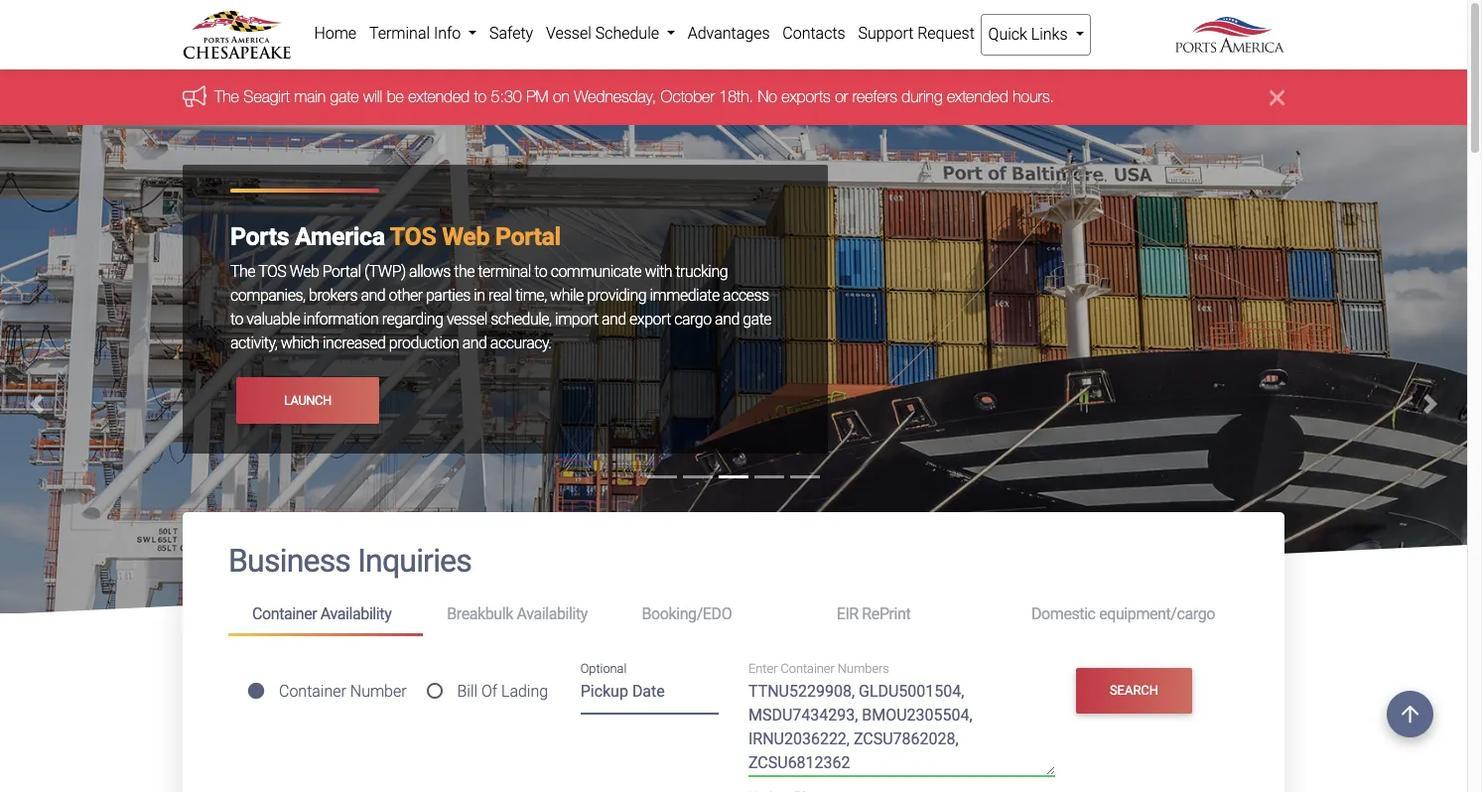Task type: vqa. For each thing, say whether or not it's contained in the screenshot.
Lading
yes



Task type: describe. For each thing, give the bounding box(es) containing it.
tos web portal image
[[0, 125, 1467, 759]]

cargo
[[674, 310, 712, 329]]

domestic equipment/cargo link
[[1008, 596, 1239, 633]]

be
[[387, 88, 404, 106]]

safety link
[[483, 14, 540, 54]]

parties
[[426, 286, 470, 305]]

numbers
[[838, 661, 889, 676]]

lading
[[501, 682, 548, 701]]

container for container number
[[279, 682, 346, 701]]

booking/edo
[[642, 605, 732, 624]]

wednesday,
[[574, 88, 656, 106]]

of
[[481, 682, 497, 701]]

the seagirt main gate will be extended to 5:30 pm on wednesday, october 18th.  no exports or reefers during extended hours. alert
[[0, 70, 1467, 125]]

accuracy.
[[490, 334, 552, 353]]

support request link
[[852, 14, 981, 54]]

trucking
[[676, 262, 728, 281]]

business inquiries
[[228, 542, 472, 580]]

breakbulk availability link
[[423, 596, 618, 633]]

18th.
[[719, 88, 754, 106]]

breakbulk
[[447, 605, 513, 624]]

regarding
[[382, 310, 443, 329]]

reefers
[[853, 88, 897, 106]]

web inside the tos web portal (twp) allows the terminal to communicate with trucking companies,                         brokers and other parties in real time, while providing immediate access to valuable                         information regarding vessel schedule, import and export cargo and gate activity, which increased production and accuracy.
[[290, 262, 319, 281]]

enter
[[749, 661, 778, 676]]

breakbulk availability
[[447, 605, 588, 624]]

and down providing
[[602, 310, 626, 329]]

or
[[835, 88, 848, 106]]

close image
[[1270, 86, 1285, 110]]

october
[[661, 88, 715, 106]]

hours.
[[1013, 88, 1054, 106]]

with
[[645, 262, 672, 281]]

immediate
[[650, 286, 719, 305]]

equipment/cargo
[[1099, 605, 1215, 624]]

availability for breakbulk availability
[[517, 605, 588, 624]]

brokers
[[309, 286, 357, 305]]

reprint
[[862, 605, 911, 624]]

domestic
[[1031, 605, 1096, 624]]

no
[[758, 88, 777, 106]]

main
[[294, 88, 326, 106]]

2 horizontal spatial to
[[534, 262, 547, 281]]

home link
[[308, 14, 363, 54]]

quick links
[[988, 25, 1072, 44]]

production
[[389, 334, 459, 353]]

0 horizontal spatial to
[[230, 310, 243, 329]]

ports
[[230, 223, 289, 252]]

activity,
[[230, 334, 277, 353]]

and down "(twp)"
[[361, 286, 385, 305]]

support request
[[858, 24, 975, 43]]

seagirt
[[244, 88, 290, 106]]

container availability link
[[228, 596, 423, 636]]

search button
[[1076, 668, 1193, 714]]

support
[[858, 24, 914, 43]]

vessel
[[546, 24, 592, 43]]

other
[[389, 286, 423, 305]]

companies,
[[230, 286, 305, 305]]

enter container numbers
[[749, 661, 889, 676]]

tos inside the tos web portal (twp) allows the terminal to communicate with trucking companies,                         brokers and other parties in real time, while providing immediate access to valuable                         information regarding vessel schedule, import and export cargo and gate activity, which increased production and accuracy.
[[258, 262, 286, 281]]

the for the tos web portal (twp) allows the terminal to communicate with trucking companies,                         brokers and other parties in real time, while providing immediate access to valuable                         information regarding vessel schedule, import and export cargo and gate activity, which increased production and accuracy.
[[230, 262, 255, 281]]

and down vessel
[[462, 334, 487, 353]]

1 horizontal spatial tos
[[390, 223, 436, 252]]

terminal info link
[[363, 14, 483, 54]]

optional
[[580, 661, 627, 676]]

america
[[295, 223, 385, 252]]

request
[[918, 24, 975, 43]]

on
[[553, 88, 570, 106]]

safety
[[489, 24, 533, 43]]

1 horizontal spatial portal
[[495, 223, 561, 252]]

time,
[[515, 286, 547, 305]]

2 extended from the left
[[947, 88, 1009, 106]]



Task type: locate. For each thing, give the bounding box(es) containing it.
the
[[454, 262, 475, 281]]

availability
[[321, 605, 392, 624], [517, 605, 588, 624]]

eir reprint
[[837, 605, 911, 624]]

1 vertical spatial gate
[[743, 310, 771, 329]]

2 availability from the left
[[517, 605, 588, 624]]

number
[[350, 682, 407, 701]]

the seagirt main gate will be extended to 5:30 pm on wednesday, october 18th.  no exports or reefers during extended hours.
[[214, 88, 1054, 106]]

contacts
[[783, 24, 846, 43]]

while
[[550, 286, 584, 305]]

and down access
[[715, 310, 739, 329]]

1 horizontal spatial extended
[[947, 88, 1009, 106]]

vessel schedule
[[546, 24, 663, 43]]

providing
[[587, 286, 646, 305]]

the left seagirt
[[214, 88, 239, 106]]

1 horizontal spatial gate
[[743, 310, 771, 329]]

eir reprint link
[[813, 596, 1008, 633]]

0 vertical spatial tos
[[390, 223, 436, 252]]

increased
[[323, 334, 386, 353]]

1 vertical spatial tos
[[258, 262, 286, 281]]

will
[[363, 88, 382, 106]]

tos
[[390, 223, 436, 252], [258, 262, 286, 281]]

search
[[1110, 683, 1159, 698]]

bill
[[457, 682, 478, 701]]

0 horizontal spatial tos
[[258, 262, 286, 281]]

terminal
[[478, 262, 531, 281]]

booking/edo link
[[618, 596, 813, 633]]

container left number on the bottom left of page
[[279, 682, 346, 701]]

extended right during
[[947, 88, 1009, 106]]

go to top image
[[1387, 691, 1434, 738]]

0 horizontal spatial portal
[[322, 262, 361, 281]]

0 horizontal spatial web
[[290, 262, 319, 281]]

web up brokers
[[290, 262, 319, 281]]

schedule,
[[491, 310, 552, 329]]

0 horizontal spatial extended
[[408, 88, 470, 106]]

gate down access
[[743, 310, 771, 329]]

1 horizontal spatial availability
[[517, 605, 588, 624]]

extended right "be"
[[408, 88, 470, 106]]

launch link
[[236, 378, 379, 424]]

1 horizontal spatial to
[[474, 88, 487, 106]]

exports
[[782, 88, 831, 106]]

(twp)
[[364, 262, 406, 281]]

and
[[361, 286, 385, 305], [602, 310, 626, 329], [715, 310, 739, 329], [462, 334, 487, 353]]

allows
[[409, 262, 451, 281]]

web up the
[[442, 223, 490, 252]]

links
[[1031, 25, 1068, 44]]

ports america tos web portal
[[230, 223, 561, 252]]

vessel
[[447, 310, 487, 329]]

0 horizontal spatial gate
[[330, 88, 359, 106]]

Enter Container Numbers text field
[[749, 680, 1055, 777]]

real
[[488, 286, 512, 305]]

to up time,
[[534, 262, 547, 281]]

export
[[630, 310, 671, 329]]

the up companies, on the left of the page
[[230, 262, 255, 281]]

Optional text field
[[580, 676, 719, 715]]

0 horizontal spatial availability
[[321, 605, 392, 624]]

gate inside the tos web portal (twp) allows the terminal to communicate with trucking companies,                         brokers and other parties in real time, while providing immediate access to valuable                         information regarding vessel schedule, import and export cargo and gate activity, which increased production and accuracy.
[[743, 310, 771, 329]]

access
[[723, 286, 769, 305]]

the for the seagirt main gate will be extended to 5:30 pm on wednesday, october 18th.  no exports or reefers during extended hours.
[[214, 88, 239, 106]]

business
[[228, 542, 351, 580]]

advantages
[[688, 24, 770, 43]]

terminal
[[369, 24, 430, 43]]

tos up companies, on the left of the page
[[258, 262, 286, 281]]

home
[[314, 24, 357, 43]]

0 vertical spatial gate
[[330, 88, 359, 106]]

0 vertical spatial container
[[252, 605, 317, 624]]

info
[[434, 24, 461, 43]]

portal up brokers
[[322, 262, 361, 281]]

to up "activity,"
[[230, 310, 243, 329]]

container
[[252, 605, 317, 624], [781, 661, 835, 676], [279, 682, 346, 701]]

import
[[555, 310, 598, 329]]

container number
[[279, 682, 407, 701]]

eir
[[837, 605, 859, 624]]

container down business
[[252, 605, 317, 624]]

gate inside alert
[[330, 88, 359, 106]]

1 vertical spatial portal
[[322, 262, 361, 281]]

to left 5:30
[[474, 88, 487, 106]]

schedule
[[595, 24, 659, 43]]

the inside alert
[[214, 88, 239, 106]]

portal up terminal
[[495, 223, 561, 252]]

availability right breakbulk
[[517, 605, 588, 624]]

availability for container availability
[[321, 605, 392, 624]]

1 vertical spatial web
[[290, 262, 319, 281]]

domestic equipment/cargo
[[1031, 605, 1215, 624]]

quick
[[988, 25, 1027, 44]]

container right enter
[[781, 661, 835, 676]]

the tos web portal (twp) allows the terminal to communicate with trucking companies,                         brokers and other parties in real time, while providing immediate access to valuable                         information regarding vessel schedule, import and export cargo and gate activity, which increased production and accuracy.
[[230, 262, 771, 353]]

1 horizontal spatial web
[[442, 223, 490, 252]]

inquiries
[[358, 542, 472, 580]]

which
[[281, 334, 319, 353]]

valuable
[[247, 310, 300, 329]]

to inside alert
[[474, 88, 487, 106]]

0 vertical spatial portal
[[495, 223, 561, 252]]

in
[[474, 286, 485, 305]]

0 vertical spatial the
[[214, 88, 239, 106]]

2 vertical spatial to
[[230, 310, 243, 329]]

vessel schedule link
[[540, 14, 681, 54]]

availability down business inquiries
[[321, 605, 392, 624]]

portal inside the tos web portal (twp) allows the terminal to communicate with trucking companies,                         brokers and other parties in real time, while providing immediate access to valuable                         information regarding vessel schedule, import and export cargo and gate activity, which increased production and accuracy.
[[322, 262, 361, 281]]

2 vertical spatial container
[[279, 682, 346, 701]]

contacts link
[[776, 14, 852, 54]]

1 vertical spatial container
[[781, 661, 835, 676]]

launch
[[284, 393, 331, 408]]

the
[[214, 88, 239, 106], [230, 262, 255, 281]]

5:30
[[491, 88, 522, 106]]

quick links link
[[981, 14, 1091, 56]]

portal
[[495, 223, 561, 252], [322, 262, 361, 281]]

pm
[[526, 88, 549, 106]]

tos up allows
[[390, 223, 436, 252]]

bullhorn image
[[183, 85, 214, 107]]

1 vertical spatial to
[[534, 262, 547, 281]]

advantages link
[[681, 14, 776, 54]]

1 availability from the left
[[321, 605, 392, 624]]

communicate
[[551, 262, 641, 281]]

the seagirt main gate will be extended to 5:30 pm on wednesday, october 18th.  no exports or reefers during extended hours. link
[[214, 88, 1054, 106]]

the inside the tos web portal (twp) allows the terminal to communicate with trucking companies,                         brokers and other parties in real time, while providing immediate access to valuable                         information regarding vessel schedule, import and export cargo and gate activity, which increased production and accuracy.
[[230, 262, 255, 281]]

during
[[902, 88, 943, 106]]

container for container availability
[[252, 605, 317, 624]]

bill of lading
[[457, 682, 548, 701]]

gate left will
[[330, 88, 359, 106]]

1 vertical spatial the
[[230, 262, 255, 281]]

information
[[303, 310, 379, 329]]

terminal info
[[369, 24, 465, 43]]

to
[[474, 88, 487, 106], [534, 262, 547, 281], [230, 310, 243, 329]]

1 extended from the left
[[408, 88, 470, 106]]

0 vertical spatial web
[[442, 223, 490, 252]]

0 vertical spatial to
[[474, 88, 487, 106]]



